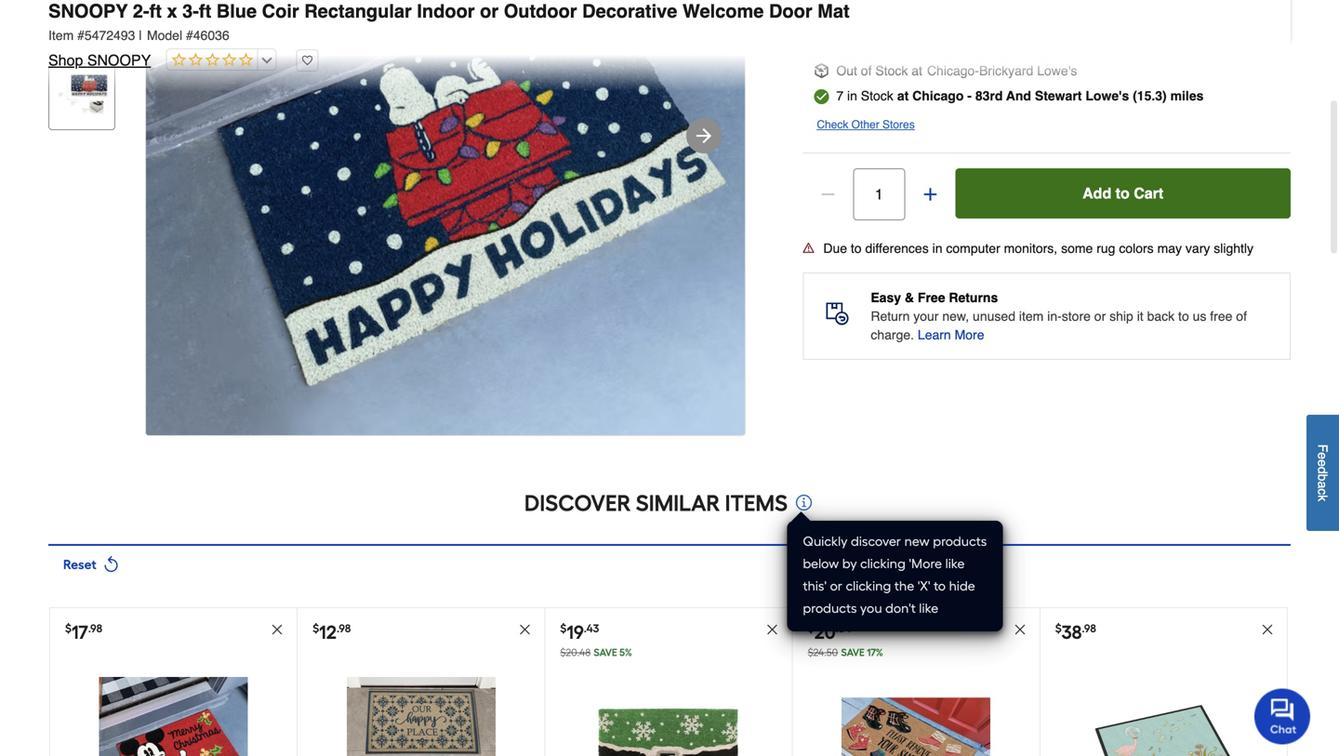 Task type: vqa. For each thing, say whether or not it's contained in the screenshot.
Sta-Green 5-Lb Bermuda Grass Seed, Lawn Soil & Handheld Fertilizer Spreader image
no



Task type: describe. For each thing, give the bounding box(es) containing it.
decorative
[[582, 0, 678, 22]]

title image
[[53, 0, 111, 49]]

x
[[167, 0, 177, 22]]

chat invite button image
[[1255, 688, 1312, 745]]

zero stars image
[[167, 52, 253, 69]]

save for 20
[[841, 647, 865, 659]]

chicago
[[913, 88, 964, 103]]

1 e from the top
[[1316, 452, 1331, 459]]

info outlined image
[[794, 492, 815, 513]]

to inside easy & free returns return your new, unused item in-store or ship it back to us free of charge.
[[1179, 309, 1190, 324]]

c
[[1316, 488, 1331, 495]]

indoor
[[417, 0, 475, 22]]

check circle filled image
[[814, 89, 829, 104]]

1 # from the left
[[77, 28, 85, 43]]

or inside easy & free returns return your new, unused item in-store or ship it back to us free of charge.
[[1095, 309, 1106, 324]]

a
[[1316, 481, 1331, 488]]

quickly discover new products below by clicking 'more like this' or clicking the 'x' to hide products you don't like
[[803, 533, 987, 616]]

f e e d b a c k button
[[1307, 415, 1340, 531]]

.98 for 17
[[88, 622, 102, 635]]

close image for 17
[[271, 623, 284, 636]]

slightly
[[1214, 241, 1254, 256]]

may
[[1158, 241, 1182, 256]]

store
[[1062, 309, 1091, 324]]

item number 5 4 7 2 4 9 3 and model number 4 6 0 3 6 element
[[48, 26, 1291, 45]]

of inside easy & free returns return your new, unused item in-store or ship it back to us free of charge.
[[1237, 309, 1247, 324]]

b
[[1316, 474, 1331, 481]]

available nearby
[[815, 14, 899, 27]]

other
[[852, 118, 880, 131]]

2 ft from the left
[[199, 0, 211, 22]]

discover similar items heading
[[525, 485, 788, 522]]

0 vertical spatial products
[[933, 533, 987, 549]]

by
[[843, 556, 857, 572]]

to right "due"
[[851, 241, 862, 256]]

the
[[895, 578, 915, 594]]

new
[[905, 533, 930, 549]]

returns
[[949, 290, 998, 305]]

.34
[[836, 622, 852, 635]]

to inside button
[[1116, 184, 1130, 202]]

welcome
[[683, 0, 764, 22]]

46036
[[193, 28, 229, 43]]

7 in stock at chicago - 83rd and stewart lowe's ( 15.3 ) miles
[[837, 88, 1204, 103]]

$ for 20
[[808, 622, 814, 635]]

rotate left image
[[100, 553, 122, 575]]

in-
[[1048, 309, 1062, 324]]

warning image
[[803, 242, 814, 253]]

you
[[860, 600, 882, 616]]

3 close image from the left
[[766, 623, 779, 636]]

disney 2-ft x 3-ft red coir rectangular indoor or outdoor decorative welcome door mat image
[[99, 677, 248, 756]]

0 horizontal spatial of
[[861, 63, 872, 78]]

snoopy inside snoopy 2-ft x 3-ft blue coir rectangular indoor or outdoor decorative welcome door mat item # 5472493 | model # 46036
[[48, 0, 128, 22]]

.43
[[584, 622, 599, 635]]

heart outline image
[[296, 49, 318, 72]]

item
[[48, 28, 74, 43]]

k
[[1316, 495, 1331, 501]]

$20.48
[[560, 647, 591, 659]]

shop
[[48, 52, 83, 69]]

reset
[[63, 557, 97, 573]]

$ 17 .98
[[65, 621, 102, 644]]

f e e d b a c k
[[1316, 444, 1331, 501]]

hide
[[949, 578, 976, 594]]

stock for of
[[876, 63, 908, 78]]

snoopy 2-ft x 3-ft blue coir rectangular indoor or outdoor decorative welcome door mat item # 5472493 | model # 46036
[[48, 0, 850, 43]]

38
[[1062, 621, 1082, 644]]

17
[[72, 621, 88, 644]]

2-
[[133, 0, 149, 22]]

chicago-
[[927, 63, 979, 78]]

free
[[918, 290, 946, 305]]

more
[[955, 327, 985, 342]]

0 vertical spatial in
[[847, 88, 858, 103]]

0 horizontal spatial lowe's
[[1037, 63, 1078, 78]]

charge.
[[871, 327, 914, 342]]

stores
[[883, 118, 915, 131]]

.98 for 12
[[337, 622, 351, 635]]

83rd
[[976, 88, 1003, 103]]

'x'
[[918, 578, 931, 594]]

$20.48 save 5%
[[560, 647, 632, 659]]

unused
[[973, 309, 1016, 324]]

save for 19
[[594, 647, 617, 659]]

$ 19 .43
[[560, 621, 599, 644]]

available nearby option group
[[796, 0, 1299, 52]]

$ 20 .34
[[808, 621, 852, 644]]

check other stores button
[[817, 115, 915, 134]]

or for rectangular
[[480, 0, 499, 22]]

and
[[1007, 88, 1032, 103]]

stewart
[[1035, 88, 1082, 103]]

check
[[817, 118, 849, 131]]

discover
[[851, 533, 901, 549]]

miles
[[1171, 88, 1204, 103]]

due
[[824, 241, 847, 256]]

1 horizontal spatial like
[[946, 556, 965, 572]]

back
[[1148, 309, 1175, 324]]

new,
[[943, 309, 969, 324]]

close image for caroline's treasures 2-ft x 3-ft multiple colors/finishes rectangular indoor or outdoor decorative tropical door mat image
[[1261, 623, 1274, 636]]

$ for 12
[[313, 622, 319, 635]]

at for chicago-brickyard lowe's
[[912, 63, 923, 78]]

check other stores
[[817, 118, 915, 131]]

add to cart button
[[956, 168, 1291, 218]]

door
[[769, 0, 813, 22]]

5%
[[620, 647, 632, 659]]

.98 for 38
[[1082, 622, 1097, 635]]

$ for 17
[[65, 622, 72, 635]]

blue
[[217, 0, 257, 22]]

coir
[[262, 0, 299, 22]]

-
[[968, 88, 972, 103]]

'more
[[909, 556, 942, 572]]

caroline's treasures 2-ft x 3-ft multiple colors/finishes rectangular indoor or outdoor decorative tropical door mat image
[[1090, 677, 1238, 756]]

or for like
[[830, 578, 843, 594]]



Task type: locate. For each thing, give the bounding box(es) containing it.
4 $ from the left
[[808, 622, 814, 635]]

save left 5%
[[594, 647, 617, 659]]

close image up chat invite button image
[[1261, 623, 1274, 636]]

1 vertical spatial at
[[897, 88, 909, 103]]

1 vertical spatial like
[[919, 600, 939, 616]]

stock
[[876, 63, 908, 78], [861, 88, 894, 103]]

ship
[[1110, 309, 1134, 324]]

some
[[1061, 241, 1093, 256]]

close image for liora manne 2-ft x 3-ft natural rectangular outdoor decorative winter door mat image
[[1014, 623, 1027, 636]]

or right this'
[[830, 578, 843, 594]]

or left ship
[[1095, 309, 1106, 324]]

of
[[861, 63, 872, 78], [1237, 309, 1247, 324]]

0 horizontal spatial .98
[[88, 622, 102, 635]]

1 horizontal spatial ft
[[199, 0, 211, 22]]

of right the free
[[1237, 309, 1247, 324]]

style selections 2-ft x 3-ft multi rectangular indoor or outdoor door mat image
[[347, 677, 496, 756]]

stock for in
[[861, 88, 894, 103]]

pickup image
[[814, 63, 829, 78]]

1 vertical spatial of
[[1237, 309, 1247, 324]]

3 .98 from the left
[[1082, 622, 1097, 635]]

(
[[1133, 88, 1137, 103]]

1 vertical spatial stock
[[861, 88, 894, 103]]

0 horizontal spatial at
[[897, 88, 909, 103]]

stock right out
[[876, 63, 908, 78]]

like down ''x''
[[919, 600, 939, 616]]

.98 inside $ 38 .98
[[1082, 622, 1097, 635]]

2 close image from the left
[[518, 623, 532, 636]]

$ 12 .98
[[313, 621, 351, 644]]

)
[[1163, 88, 1167, 103]]

$ 38 .98
[[1056, 621, 1097, 644]]

snoopy up the 5472493
[[48, 0, 128, 22]]

available
[[815, 14, 860, 27]]

0 horizontal spatial close image
[[1014, 623, 1027, 636]]

0 horizontal spatial or
[[480, 0, 499, 22]]

save left 17%
[[841, 647, 865, 659]]

minus image
[[819, 185, 838, 204]]

1 vertical spatial in
[[933, 241, 943, 256]]

close image
[[1014, 623, 1027, 636], [1261, 623, 1274, 636]]

1 save from the left
[[594, 647, 617, 659]]

out
[[837, 63, 858, 78]]

items
[[725, 490, 788, 517]]

1 vertical spatial snoopy
[[87, 52, 151, 69]]

1 vertical spatial clicking
[[846, 578, 892, 594]]

below
[[803, 556, 839, 572]]

similar
[[636, 490, 720, 517]]

1 ft from the left
[[149, 0, 162, 22]]

1 horizontal spatial products
[[933, 533, 987, 549]]

17%
[[867, 647, 883, 659]]

2 horizontal spatial close image
[[766, 623, 779, 636]]

1 horizontal spatial close image
[[1261, 623, 1274, 636]]

2 close image from the left
[[1261, 623, 1274, 636]]

2 # from the left
[[186, 28, 193, 43]]

0 vertical spatial clicking
[[861, 556, 906, 572]]

to right the add at the right of the page
[[1116, 184, 1130, 202]]

products
[[933, 533, 987, 549], [803, 600, 857, 616]]

$ inside $ 12 .98
[[313, 622, 319, 635]]

close image for 12
[[518, 623, 532, 636]]

2 save from the left
[[841, 647, 865, 659]]

0 vertical spatial like
[[946, 556, 965, 572]]

learn more
[[918, 327, 985, 342]]

shop snoopy
[[48, 52, 151, 69]]

2 $ from the left
[[313, 622, 319, 635]]

|
[[139, 28, 142, 43]]

at up stores
[[897, 88, 909, 103]]

5 $ from the left
[[1056, 622, 1062, 635]]

nearby
[[863, 14, 899, 27]]

arrow right image
[[693, 125, 715, 147]]

0 vertical spatial at
[[912, 63, 923, 78]]

1 horizontal spatial at
[[912, 63, 923, 78]]

2 horizontal spatial .98
[[1082, 622, 1097, 635]]

19
[[567, 621, 584, 644]]

add to cart
[[1083, 184, 1164, 202]]

outdoor
[[504, 0, 577, 22]]

close image
[[271, 623, 284, 636], [518, 623, 532, 636], [766, 623, 779, 636]]

e up 'd'
[[1316, 452, 1331, 459]]

1 horizontal spatial in
[[933, 241, 943, 256]]

3 $ from the left
[[560, 622, 567, 635]]

0 horizontal spatial #
[[77, 28, 85, 43]]

close image left "12"
[[271, 623, 284, 636]]

.98
[[88, 622, 102, 635], [337, 622, 351, 635], [1082, 622, 1097, 635]]

close image left 19
[[518, 623, 532, 636]]

$ inside $ 19 .43
[[560, 622, 567, 635]]

2 .98 from the left
[[337, 622, 351, 635]]

1 vertical spatial lowe's
[[1086, 88, 1130, 103]]

in
[[847, 88, 858, 103], [933, 241, 943, 256]]

$ inside $ 20 .34
[[808, 622, 814, 635]]

easy
[[871, 290, 901, 305]]

products up "'more"
[[933, 533, 987, 549]]

#
[[77, 28, 85, 43], [186, 28, 193, 43]]

colors
[[1119, 241, 1154, 256]]

2 e from the top
[[1316, 459, 1331, 467]]

# down 3-
[[186, 28, 193, 43]]

quickly
[[803, 533, 848, 549]]

vary
[[1186, 241, 1211, 256]]

clicking up you
[[846, 578, 892, 594]]

0 horizontal spatial save
[[594, 647, 617, 659]]

1 close image from the left
[[271, 623, 284, 636]]

at
[[912, 63, 923, 78], [897, 88, 909, 103]]

2 vertical spatial or
[[830, 578, 843, 594]]

products up $ 20 .34 at right
[[803, 600, 857, 616]]

rectangular
[[304, 0, 412, 22]]

Stepper number input field with increment and decrement buttons number field
[[853, 168, 905, 220]]

like up hide
[[946, 556, 965, 572]]

don't
[[886, 600, 916, 616]]

$ inside $ 17 .98
[[65, 622, 72, 635]]

cart
[[1134, 184, 1164, 202]]

# right item
[[77, 28, 85, 43]]

this'
[[803, 578, 827, 594]]

f
[[1316, 444, 1331, 452]]

20
[[814, 621, 836, 644]]

snoopy  #46036 - thumbnail4 image
[[53, 68, 111, 125]]

in left computer
[[933, 241, 943, 256]]

$ for 38
[[1056, 622, 1062, 635]]

close image left 38
[[1014, 623, 1027, 636]]

$ for 19
[[560, 622, 567, 635]]

0 horizontal spatial like
[[919, 600, 939, 616]]

0 vertical spatial or
[[480, 0, 499, 22]]

15.3
[[1137, 88, 1163, 103]]

0 vertical spatial snoopy
[[48, 0, 128, 22]]

or inside snoopy 2-ft x 3-ft blue coir rectangular indoor or outdoor decorative welcome door mat item # 5472493 | model # 46036
[[480, 0, 499, 22]]

or right the indoor
[[480, 0, 499, 22]]

0 horizontal spatial ft
[[149, 0, 162, 22]]

1 vertical spatial or
[[1095, 309, 1106, 324]]

1 vertical spatial products
[[803, 600, 857, 616]]

1 .98 from the left
[[88, 622, 102, 635]]

ft left x
[[149, 0, 162, 22]]

us
[[1193, 309, 1207, 324]]

snoopy  #46036 image
[[146, 0, 745, 435]]

$24.50 save 17%
[[808, 647, 883, 659]]

ft up 46036
[[199, 0, 211, 22]]

mat
[[818, 0, 850, 22]]

1 close image from the left
[[1014, 623, 1027, 636]]

.98 inside $ 12 .98
[[337, 622, 351, 635]]

snoopy
[[48, 0, 128, 22], [87, 52, 151, 69]]

1 horizontal spatial close image
[[518, 623, 532, 636]]

0 vertical spatial of
[[861, 63, 872, 78]]

liora manne 2-ft x 3-ft natural rectangular outdoor decorative winter door mat image
[[842, 677, 991, 756]]

5472493
[[85, 28, 135, 43]]

to right ''x''
[[934, 578, 946, 594]]

1 horizontal spatial #
[[186, 28, 193, 43]]

0 vertical spatial lowe's
[[1037, 63, 1078, 78]]

12
[[319, 621, 337, 644]]

discover similar items
[[525, 490, 788, 517]]

.98 inside $ 17 .98
[[88, 622, 102, 635]]

snoopy down the 5472493
[[87, 52, 151, 69]]

learn
[[918, 327, 951, 342]]

of right out
[[861, 63, 872, 78]]

d
[[1316, 467, 1331, 474]]

1 $ from the left
[[65, 622, 72, 635]]

0 horizontal spatial close image
[[271, 623, 284, 636]]

clicking down discover at the right of page
[[861, 556, 906, 572]]

0 horizontal spatial in
[[847, 88, 858, 103]]

easy & free returns return your new, unused item in-store or ship it back to us free of charge.
[[871, 290, 1247, 342]]

differences
[[866, 241, 929, 256]]

1 horizontal spatial or
[[830, 578, 843, 594]]

at up chicago
[[912, 63, 923, 78]]

1 horizontal spatial lowe's
[[1086, 88, 1130, 103]]

1 horizontal spatial save
[[841, 647, 865, 659]]

like
[[946, 556, 965, 572], [919, 600, 939, 616]]

item
[[1019, 309, 1044, 324]]

in right 7 on the right of the page
[[847, 88, 858, 103]]

7
[[837, 88, 844, 103]]

plus image
[[921, 185, 940, 204]]

save
[[594, 647, 617, 659], [841, 647, 865, 659]]

computer
[[946, 241, 1001, 256]]

to inside quickly discover new products below by clicking 'more like this' or clicking the 'x' to hide products you don't like
[[934, 578, 946, 594]]

stock up check other stores button
[[861, 88, 894, 103]]

lowe's up stewart
[[1037, 63, 1078, 78]]

0 vertical spatial stock
[[876, 63, 908, 78]]

add
[[1083, 184, 1112, 202]]

1 horizontal spatial of
[[1237, 309, 1247, 324]]

1 horizontal spatial .98
[[337, 622, 351, 635]]

$
[[65, 622, 72, 635], [313, 622, 319, 635], [560, 622, 567, 635], [808, 622, 814, 635], [1056, 622, 1062, 635]]

or inside quickly discover new products below by clicking 'more like this' or clicking the 'x' to hide products you don't like
[[830, 578, 843, 594]]

&
[[905, 290, 914, 305]]

at for at
[[897, 88, 909, 103]]

monitors,
[[1004, 241, 1058, 256]]

$ inside $ 38 .98
[[1056, 622, 1062, 635]]

model
[[147, 28, 182, 43]]

to left the us
[[1179, 309, 1190, 324]]

close image left 20
[[766, 623, 779, 636]]

0 horizontal spatial products
[[803, 600, 857, 616]]

free
[[1210, 309, 1233, 324]]

brickyard
[[979, 63, 1034, 78]]

zig zag 2-ft x 3-ft green rectangular indoor or outdoor decorative winter door mat image
[[594, 677, 743, 756]]

your
[[914, 309, 939, 324]]

2 horizontal spatial or
[[1095, 309, 1106, 324]]

lowe's left (
[[1086, 88, 1130, 103]]

due to differences in computer monitors, some rug colors may vary slightly
[[824, 241, 1254, 256]]

e up b
[[1316, 459, 1331, 467]]



